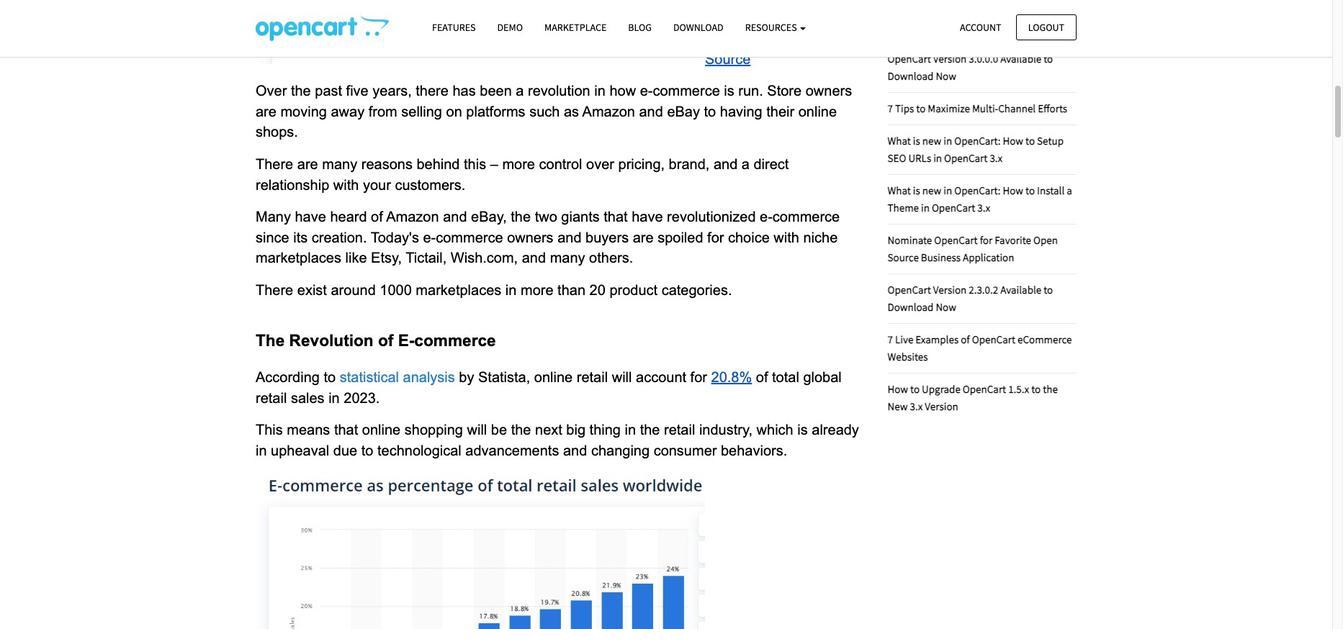 Task type: vqa. For each thing, say whether or not it's contained in the screenshot.
the Features LINK corresponding to Demo
no



Task type: locate. For each thing, give the bounding box(es) containing it.
the left two
[[511, 209, 531, 225]]

with
[[333, 177, 359, 193], [774, 230, 800, 246]]

0 vertical spatial 3.x
[[990, 151, 1003, 165]]

a for revolution
[[516, 83, 524, 99]]

opencart left 1.5.x
[[963, 383, 1007, 396]]

0 horizontal spatial e-
[[423, 230, 436, 246]]

opencart: down 7 tips to maximize multi-channel efforts
[[955, 134, 1001, 148]]

commerce up the ebay
[[653, 83, 720, 99]]

0 horizontal spatial have
[[295, 209, 326, 225]]

are down over
[[256, 104, 277, 119]]

has
[[453, 83, 476, 99]]

0 horizontal spatial are
[[256, 104, 277, 119]]

giants
[[561, 209, 600, 225]]

7 live examples of opencart ecommerce websites link
[[888, 333, 1072, 364]]

1 vertical spatial source
[[888, 251, 919, 265]]

retail down according
[[256, 390, 287, 406]]

1 vertical spatial now
[[936, 301, 957, 314]]

more inside there are many reasons behind this – more control over pricing, brand, and a direct relationship with your customers.
[[502, 156, 535, 172]]

now for 2.3.0.2
[[936, 301, 957, 314]]

in right theme
[[921, 201, 930, 215]]

2 available from the top
[[1001, 283, 1042, 297]]

1 vertical spatial available
[[1001, 283, 1042, 297]]

the
[[256, 331, 285, 350]]

1 vertical spatial retail
[[256, 390, 287, 406]]

a inside what is new in opencart: how to install a theme in opencart 3.x
[[1067, 184, 1073, 198]]

revolutionized
[[667, 209, 756, 225]]

7 inside 7 live examples of opencart ecommerce websites
[[888, 333, 893, 347]]

with inside there are many reasons behind this – more control over pricing, brand, and a direct relationship with your customers.
[[333, 177, 359, 193]]

2 vertical spatial how
[[888, 383, 909, 396]]

0 vertical spatial how
[[1003, 134, 1024, 148]]

1 vertical spatial marketplaces
[[416, 282, 502, 298]]

0 vertical spatial retail
[[577, 370, 608, 385]]

of
[[371, 209, 383, 225], [378, 331, 394, 350], [961, 333, 970, 347], [756, 370, 768, 385]]

commerce inside over the past five years, there has been a revolution in how e-commerce is run. store owners are moving away from selling on platforms such as amazon and ebay to having their online shops.
[[653, 83, 720, 99]]

1 vertical spatial that
[[334, 422, 358, 438]]

20.8%
[[711, 370, 752, 385]]

how inside how to upgrade opencart 1.5.x to the new 3.x version
[[888, 383, 909, 396]]

available right '3.0.0.0'
[[1001, 52, 1042, 66]]

2 now from the top
[[936, 301, 957, 314]]

many have heard of amazon and ebay, the two giants that have revolutionized e-commerce since its creation. today's e-commerce owners and buyers are spoiled for choice with niche marketplaces like etsy, tictail, wish.com, and many others.
[[256, 209, 844, 266]]

the revolution of e-commerce
[[256, 331, 496, 350]]

and down giants
[[558, 230, 582, 246]]

away
[[331, 104, 365, 119]]

others.
[[589, 250, 633, 266]]

now up examples
[[936, 301, 957, 314]]

what for what is new in opencart: how to setup seo urls in opencart 3.x
[[888, 134, 911, 148]]

1 vertical spatial download
[[888, 69, 934, 83]]

marketplaces inside many have heard of amazon and ebay, the two giants that have revolutionized e-commerce since its creation. today's e-commerce owners and buyers are spoiled for choice with niche marketplaces like etsy, tictail, wish.com, and many others.
[[256, 250, 341, 266]]

new inside what is new in opencart: how to install a theme in opencart 3.x
[[923, 184, 942, 198]]

reasons
[[361, 156, 413, 172]]

1 horizontal spatial retail
[[577, 370, 608, 385]]

consumer
[[654, 443, 717, 459]]

2 horizontal spatial a
[[1067, 184, 1073, 198]]

e- right how
[[640, 83, 653, 99]]

1 vertical spatial what
[[888, 184, 911, 198]]

amazon inside over the past five years, there has been a revolution in how e-commerce is run. store owners are moving away from selling on platforms such as amazon and ebay to having their online shops.
[[582, 104, 635, 119]]

0 horizontal spatial retail
[[256, 390, 287, 406]]

opencart up what is new in opencart: how to install a theme in opencart 3.x link
[[944, 151, 988, 165]]

version inside opencart version 3.0.0.0 available to download now
[[934, 52, 967, 66]]

0 horizontal spatial amazon
[[386, 209, 439, 225]]

download up live
[[888, 301, 934, 314]]

new up urls
[[923, 134, 942, 148]]

1 horizontal spatial a
[[742, 156, 750, 172]]

due
[[333, 443, 357, 459]]

1 horizontal spatial source
[[888, 251, 919, 265]]

owners right store
[[806, 83, 852, 99]]

many
[[322, 156, 357, 172], [550, 250, 585, 266]]

0 vertical spatial online
[[799, 104, 837, 119]]

more left the than
[[521, 282, 554, 298]]

will
[[612, 370, 632, 385], [467, 422, 487, 438]]

five
[[346, 83, 369, 99]]

is right which
[[798, 422, 808, 438]]

features link
[[421, 15, 487, 40]]

to up sales
[[324, 370, 336, 385]]

version down upgrade
[[925, 400, 959, 414]]

is up urls
[[913, 134, 921, 148]]

e- up choice
[[760, 209, 773, 225]]

the inside many have heard of amazon and ebay, the two giants that have revolutionized e-commerce since its creation. today's e-commerce owners and buyers are spoiled for choice with niche marketplaces like etsy, tictail, wish.com, and many others.
[[511, 209, 531, 225]]

amazon down how
[[582, 104, 635, 119]]

0 horizontal spatial with
[[333, 177, 359, 193]]

0 vertical spatial now
[[936, 69, 957, 83]]

what
[[888, 134, 911, 148], [888, 184, 911, 198]]

of up today's
[[371, 209, 383, 225]]

2 vertical spatial version
[[925, 400, 959, 414]]

1 what from the top
[[888, 134, 911, 148]]

in down this
[[256, 443, 267, 459]]

there
[[256, 156, 293, 172], [256, 282, 293, 298]]

many left reasons
[[322, 156, 357, 172]]

version for 2.3.0.2
[[934, 283, 967, 297]]

2 vertical spatial 3.x
[[910, 400, 923, 414]]

opencart inside how to upgrade opencart 1.5.x to the new 3.x version
[[963, 383, 1007, 396]]

commerce up by
[[414, 331, 496, 350]]

be
[[491, 422, 507, 438]]

0 vertical spatial there
[[256, 156, 293, 172]]

version
[[934, 52, 967, 66], [934, 283, 967, 297], [925, 400, 959, 414]]

download for opencart version 2.3.0.2 available to download now
[[888, 301, 934, 314]]

0 vertical spatial amazon
[[582, 104, 635, 119]]

nominate opencart for favorite open source business application
[[888, 234, 1058, 265]]

new
[[923, 134, 942, 148], [923, 184, 942, 198]]

2 horizontal spatial are
[[633, 230, 654, 246]]

a inside there are many reasons behind this – more control over pricing, brand, and a direct relationship with your customers.
[[742, 156, 750, 172]]

2 horizontal spatial online
[[799, 104, 837, 119]]

and down two
[[522, 250, 546, 266]]

what inside what is new in opencart: how to setup seo urls in opencart 3.x
[[888, 134, 911, 148]]

of total global retail sales in 2023.
[[256, 370, 846, 406]]

amazon
[[582, 104, 635, 119], [386, 209, 439, 225]]

source
[[705, 51, 751, 67], [888, 251, 919, 265]]

2 new from the top
[[923, 184, 942, 198]]

1 horizontal spatial with
[[774, 230, 800, 246]]

to inside over the past five years, there has been a revolution in how e-commerce is run. store owners are moving away from selling on platforms such as amazon and ebay to having their online shops.
[[704, 104, 716, 119]]

and left the ebay
[[639, 104, 663, 119]]

1 horizontal spatial will
[[612, 370, 632, 385]]

2 there from the top
[[256, 282, 293, 298]]

0 vertical spatial 7
[[888, 102, 893, 115]]

and inside "this means that online shopping will be the next big thing in the retail industry, which is already in upheaval due to technological advancements and changing consumer behaviors."
[[563, 443, 587, 459]]

opencart up nominate opencart for favorite open source business application
[[932, 201, 976, 215]]

2 7 from the top
[[888, 333, 893, 347]]

0 vertical spatial more
[[502, 156, 535, 172]]

to inside opencart version 3.0.0.0 available to download now
[[1044, 52, 1053, 66]]

0 horizontal spatial a
[[516, 83, 524, 99]]

2 vertical spatial are
[[633, 230, 654, 246]]

for up application
[[980, 234, 993, 247]]

0 horizontal spatial online
[[362, 422, 401, 438]]

in inside over the past five years, there has been a revolution in how e-commerce is run. store owners are moving away from selling on platforms such as amazon and ebay to having their online shops.
[[595, 83, 606, 99]]

a left direct
[[742, 156, 750, 172]]

0 vertical spatial e-
[[640, 83, 653, 99]]

to right the ebay
[[704, 104, 716, 119]]

ebay,
[[471, 209, 507, 225]]

multi-
[[972, 102, 999, 115]]

2 horizontal spatial retail
[[664, 422, 695, 438]]

two
[[535, 209, 557, 225]]

0 horizontal spatial owners
[[507, 230, 554, 246]]

that
[[604, 209, 628, 225], [334, 422, 358, 438]]

moving
[[281, 104, 327, 119]]

0 vertical spatial owners
[[806, 83, 852, 99]]

2 opencart: from the top
[[955, 184, 1001, 198]]

the up moving
[[291, 83, 311, 99]]

online right their
[[799, 104, 837, 119]]

there left exist
[[256, 282, 293, 298]]

for left 20.8%
[[691, 370, 707, 385]]

have up the its
[[295, 209, 326, 225]]

a inside over the past five years, there has been a revolution in how e-commerce is run. store owners are moving away from selling on platforms such as amazon and ebay to having their online shops.
[[516, 83, 524, 99]]

the up changing
[[640, 422, 660, 438]]

3.x up nominate opencart for favorite open source business application
[[978, 201, 991, 215]]

many inside many have heard of amazon and ebay, the two giants that have revolutionized e-commerce since its creation. today's e-commerce owners and buyers are spoiled for choice with niche marketplaces like etsy, tictail, wish.com, and many others.
[[550, 250, 585, 266]]

1 horizontal spatial for
[[708, 230, 724, 246]]

0 vertical spatial marketplaces
[[256, 250, 341, 266]]

1 vertical spatial opencart:
[[955, 184, 1001, 198]]

control
[[539, 156, 583, 172]]

opencart inside opencart version 2.3.0.2 available to download now
[[888, 283, 931, 297]]

commerce up niche
[[773, 209, 840, 225]]

in left how
[[595, 83, 606, 99]]

1 horizontal spatial amazon
[[582, 104, 635, 119]]

will left account
[[612, 370, 632, 385]]

retail inside "this means that online shopping will be the next big thing in the retail industry, which is already in upheaval due to technological advancements and changing consumer behaviors."
[[664, 422, 695, 438]]

available inside opencart version 3.0.0.0 available to download now
[[1001, 52, 1042, 66]]

opencart: inside what is new in opencart: how to install a theme in opencart 3.x
[[955, 184, 1001, 198]]

big
[[567, 422, 586, 438]]

like
[[345, 250, 367, 266]]

0 vertical spatial version
[[934, 52, 967, 66]]

1 vertical spatial with
[[774, 230, 800, 246]]

in right sales
[[329, 390, 340, 406]]

with left 'your'
[[333, 177, 359, 193]]

new for theme
[[923, 184, 942, 198]]

many
[[256, 209, 291, 225]]

since
[[256, 230, 289, 246]]

how inside what is new in opencart: how to install a theme in opencart 3.x
[[1003, 184, 1024, 198]]

1 horizontal spatial e-
[[640, 83, 653, 99]]

to left setup
[[1026, 134, 1035, 148]]

available right 2.3.0.2 at the top right
[[1001, 283, 1042, 297]]

source down nominate
[[888, 251, 919, 265]]

many up the than
[[550, 250, 585, 266]]

that inside many have heard of amazon and ebay, the two giants that have revolutionized e-commerce since its creation. today's e-commerce owners and buyers are spoiled for choice with niche marketplaces like etsy, tictail, wish.com, and many others.
[[604, 209, 628, 225]]

the right 1.5.x
[[1043, 383, 1058, 396]]

online down the 2023.
[[362, 422, 401, 438]]

of left total
[[756, 370, 768, 385]]

0 horizontal spatial many
[[322, 156, 357, 172]]

1 vertical spatial 7
[[888, 333, 893, 347]]

1 horizontal spatial are
[[297, 156, 318, 172]]

resources
[[745, 21, 799, 34]]

available inside opencart version 2.3.0.2 available to download now
[[1001, 283, 1042, 297]]

what inside what is new in opencart: how to install a theme in opencart 3.x
[[888, 184, 911, 198]]

now inside opencart version 3.0.0.0 available to download now
[[936, 69, 957, 83]]

available for 2.3.0.2
[[1001, 283, 1042, 297]]

etsy,
[[371, 250, 402, 266]]

creation.
[[312, 230, 367, 246]]

there inside there are many reasons behind this – more control over pricing, brand, and a direct relationship with your customers.
[[256, 156, 293, 172]]

of inside 7 live examples of opencart ecommerce websites
[[961, 333, 970, 347]]

7 live examples of opencart ecommerce websites
[[888, 333, 1072, 364]]

retail
[[577, 370, 608, 385], [256, 390, 287, 406], [664, 422, 695, 438]]

amazon up today's
[[386, 209, 439, 225]]

account link
[[948, 14, 1014, 40]]

to down logout 'link'
[[1044, 52, 1053, 66]]

in right urls
[[934, 151, 942, 165]]

1 vertical spatial will
[[467, 422, 487, 438]]

source up run.
[[705, 51, 751, 67]]

e- inside over the past five years, there has been a revolution in how e-commerce is run. store owners are moving away from selling on platforms such as amazon and ebay to having their online shops.
[[640, 83, 653, 99]]

e- up tictail,
[[423, 230, 436, 246]]

2 vertical spatial download
[[888, 301, 934, 314]]

new down urls
[[923, 184, 942, 198]]

2 vertical spatial retail
[[664, 422, 695, 438]]

there up relationship
[[256, 156, 293, 172]]

your
[[363, 177, 391, 193]]

analysis
[[403, 370, 455, 385]]

more right –
[[502, 156, 535, 172]]

marketplaces
[[256, 250, 341, 266], [416, 282, 502, 298]]

how up "new"
[[888, 383, 909, 396]]

marketplaces down the its
[[256, 250, 341, 266]]

opencart
[[888, 52, 931, 66], [944, 151, 988, 165], [932, 201, 976, 215], [935, 234, 978, 247], [888, 283, 931, 297], [972, 333, 1016, 347], [963, 383, 1007, 396]]

0 vertical spatial available
[[1001, 52, 1042, 66]]

download up "tips"
[[888, 69, 934, 83]]

how inside what is new in opencart: how to setup seo urls in opencart 3.x
[[1003, 134, 1024, 148]]

1 vertical spatial online
[[534, 370, 573, 385]]

brand,
[[669, 156, 710, 172]]

1 vertical spatial version
[[934, 283, 967, 297]]

what is new in opencart: how to setup seo urls in opencart 3.x link
[[888, 134, 1064, 165]]

total
[[772, 370, 800, 385]]

2 what from the top
[[888, 184, 911, 198]]

1 opencart: from the top
[[955, 134, 1001, 148]]

1 have from the left
[[295, 209, 326, 225]]

0 vertical spatial new
[[923, 134, 942, 148]]

1 vertical spatial new
[[923, 184, 942, 198]]

now up "maximize"
[[936, 69, 957, 83]]

and left ebay,
[[443, 209, 467, 225]]

now for 3.0.0.0
[[936, 69, 957, 83]]

1 horizontal spatial owners
[[806, 83, 852, 99]]

3.x right "new"
[[910, 400, 923, 414]]

opencart up business
[[935, 234, 978, 247]]

over the past five years, there has been a revolution in how e-commerce is run. store owners are moving away from selling on platforms such as amazon and ebay to having their online shops.
[[256, 83, 856, 140]]

on
[[446, 104, 462, 119]]

is up theme
[[913, 184, 921, 198]]

which
[[757, 422, 794, 438]]

with left niche
[[774, 230, 800, 246]]

1 vertical spatial owners
[[507, 230, 554, 246]]

download up "source" link
[[674, 21, 724, 34]]

0 vertical spatial with
[[333, 177, 359, 193]]

opencart up "tips"
[[888, 52, 931, 66]]

according
[[256, 370, 320, 385]]

1 vertical spatial 3.x
[[978, 201, 991, 215]]

0 vertical spatial are
[[256, 104, 277, 119]]

0 horizontal spatial will
[[467, 422, 487, 438]]

revolution
[[289, 331, 374, 350]]

and
[[639, 104, 663, 119], [714, 156, 738, 172], [443, 209, 467, 225], [558, 230, 582, 246], [522, 250, 546, 266], [563, 443, 587, 459]]

0 vertical spatial opencart:
[[955, 134, 1001, 148]]

will left the be
[[467, 422, 487, 438]]

urls
[[909, 151, 932, 165]]

1 vertical spatial many
[[550, 250, 585, 266]]

there for there are many reasons behind this – more control over pricing, brand, and a direct relationship with your customers.
[[256, 156, 293, 172]]

download inside opencart version 2.3.0.2 available to download now
[[888, 301, 934, 314]]

now
[[936, 69, 957, 83], [936, 301, 957, 314]]

heard
[[330, 209, 367, 225]]

what up seo
[[888, 134, 911, 148]]

opencart: inside what is new in opencart: how to setup seo urls in opencart 3.x
[[955, 134, 1001, 148]]

0 horizontal spatial marketplaces
[[256, 250, 341, 266]]

version inside opencart version 2.3.0.2 available to download now
[[934, 283, 967, 297]]

account
[[960, 21, 1002, 33]]

online right statista,
[[534, 370, 573, 385]]

1 horizontal spatial have
[[632, 209, 663, 225]]

1 now from the top
[[936, 69, 957, 83]]

0 vertical spatial a
[[516, 83, 524, 99]]

are right the buyers
[[633, 230, 654, 246]]

this means that online shopping will be the next big thing in the retail industry, which is already in upheaval due to technological advancements and changing consumer behaviors.
[[256, 422, 863, 459]]

marketplaces down wish.com, on the left of the page
[[416, 282, 502, 298]]

how
[[1003, 134, 1024, 148], [1003, 184, 1024, 198], [888, 383, 909, 396]]

3.x for setup
[[990, 151, 1003, 165]]

now inside opencart version 2.3.0.2 available to download now
[[936, 301, 957, 314]]

is
[[724, 83, 735, 99], [913, 134, 921, 148], [913, 184, 921, 198], [798, 422, 808, 438]]

to left install
[[1026, 184, 1035, 198]]

what for what is new in opencart: how to install a theme in opencart 3.x
[[888, 184, 911, 198]]

1 horizontal spatial many
[[550, 250, 585, 266]]

0 vertical spatial many
[[322, 156, 357, 172]]

new inside what is new in opencart: how to setup seo urls in opencart 3.x
[[923, 134, 942, 148]]

how
[[610, 83, 636, 99]]

amazon inside many have heard of amazon and ebay, the two giants that have revolutionized e-commerce since its creation. today's e-commerce owners and buyers are spoiled for choice with niche marketplaces like etsy, tictail, wish.com, and many others.
[[386, 209, 439, 225]]

version left '3.0.0.0'
[[934, 52, 967, 66]]

a right install
[[1067, 184, 1073, 198]]

1 7 from the top
[[888, 102, 893, 115]]

0 vertical spatial that
[[604, 209, 628, 225]]

0 horizontal spatial source
[[705, 51, 751, 67]]

are up relationship
[[297, 156, 318, 172]]

and right brand,
[[714, 156, 738, 172]]

retail up the thing
[[577, 370, 608, 385]]

1 vertical spatial there
[[256, 282, 293, 298]]

1 vertical spatial e-
[[760, 209, 773, 225]]

that up due
[[334, 422, 358, 438]]

download link
[[663, 15, 735, 40]]

1 vertical spatial are
[[297, 156, 318, 172]]

commerce
[[653, 83, 720, 99], [773, 209, 840, 225], [436, 230, 503, 246], [414, 331, 496, 350]]

0 vertical spatial what
[[888, 134, 911, 148]]

of right examples
[[961, 333, 970, 347]]

1 horizontal spatial online
[[534, 370, 573, 385]]

around
[[331, 282, 376, 298]]

how to upgrade opencart 1.5.x to the new 3.x version link
[[888, 383, 1058, 414]]

1 vertical spatial amazon
[[386, 209, 439, 225]]

3.0.0.0
[[969, 52, 999, 66]]

that inside "this means that online shopping will be the next big thing in the retail industry, which is already in upheaval due to technological advancements and changing consumer behaviors."
[[334, 422, 358, 438]]

download inside opencart version 3.0.0.0 available to download now
[[888, 69, 934, 83]]

been
[[480, 83, 512, 99]]

for down revolutionized
[[708, 230, 724, 246]]

to down open
[[1044, 283, 1053, 297]]

1 there from the top
[[256, 156, 293, 172]]

opencart down the opencart version 2.3.0.2 available to download now link
[[972, 333, 1016, 347]]

and inside there are many reasons behind this – more control over pricing, brand, and a direct relationship with your customers.
[[714, 156, 738, 172]]

1 vertical spatial a
[[742, 156, 750, 172]]

1 available from the top
[[1001, 52, 1042, 66]]

0 horizontal spatial that
[[334, 422, 358, 438]]

7 left "tips"
[[888, 102, 893, 115]]

for inside many have heard of amazon and ebay, the two giants that have revolutionized e-commerce since its creation. today's e-commerce owners and buyers are spoiled for choice with niche marketplaces like etsy, tictail, wish.com, and many others.
[[708, 230, 724, 246]]

1 new from the top
[[923, 134, 942, 148]]

1 vertical spatial how
[[1003, 184, 1024, 198]]

is left run.
[[724, 83, 735, 99]]

7 left live
[[888, 333, 893, 347]]

niche
[[804, 230, 838, 246]]

owners inside over the past five years, there has been a revolution in how e-commerce is run. store owners are moving away from selling on platforms such as amazon and ebay to having their online shops.
[[806, 83, 852, 99]]

opencart inside what is new in opencart: how to setup seo urls in opencart 3.x
[[944, 151, 988, 165]]

have up spoiled
[[632, 209, 663, 225]]

1 horizontal spatial that
[[604, 209, 628, 225]]

2 vertical spatial online
[[362, 422, 401, 438]]

the right the be
[[511, 422, 531, 438]]

2 horizontal spatial e-
[[760, 209, 773, 225]]

what is new in opencart: how to install a theme in opencart 3.x link
[[888, 184, 1073, 215]]

2 horizontal spatial for
[[980, 234, 993, 247]]

2 vertical spatial a
[[1067, 184, 1073, 198]]

selling
[[401, 104, 442, 119]]

3.x inside what is new in opencart: how to setup seo urls in opencart 3.x
[[990, 151, 1003, 165]]

according to statistical analysis by statista, online retail will account for
[[256, 370, 707, 385]]

in down what is new in opencart: how to setup seo urls in opencart 3.x
[[944, 184, 953, 198]]

version left 2.3.0.2 at the top right
[[934, 283, 967, 297]]

new
[[888, 400, 908, 414]]

are inside there are many reasons behind this – more control over pricing, brand, and a direct relationship with your customers.
[[297, 156, 318, 172]]

3.x inside what is new in opencart: how to install a theme in opencart 3.x
[[978, 201, 991, 215]]



Task type: describe. For each thing, give the bounding box(es) containing it.
upgrade
[[922, 383, 961, 396]]

today's
[[371, 230, 419, 246]]

theme
[[888, 201, 919, 215]]

opencart version 2.3.0.2 available to download now link
[[888, 283, 1053, 314]]

with inside many have heard of amazon and ebay, the two giants that have revolutionized e-commerce since its creation. today's e-commerce owners and buyers are spoiled for choice with niche marketplaces like etsy, tictail, wish.com, and many others.
[[774, 230, 800, 246]]

is inside what is new in opencart: how to setup seo urls in opencart 3.x
[[913, 134, 921, 148]]

technological
[[378, 443, 462, 459]]

is inside "this means that online shopping will be the next big thing in the retail industry, which is already in upheaval due to technological advancements and changing consumer behaviors."
[[798, 422, 808, 438]]

opencart inside nominate opencart for favorite open source business application
[[935, 234, 978, 247]]

7 for 7 tips to maximize multi-channel efforts
[[888, 102, 893, 115]]

opencart inside what is new in opencart: how to install a theme in opencart 3.x
[[932, 201, 976, 215]]

to inside what is new in opencart: how to install a theme in opencart 3.x
[[1026, 184, 1035, 198]]

opencart version 2.3.0.2 available to download now
[[888, 283, 1053, 314]]

by
[[459, 370, 474, 385]]

how to upgrade opencart 1.5.x to the new 3.x version
[[888, 383, 1058, 414]]

2023.
[[344, 390, 380, 406]]

is inside what is new in opencart: how to install a theme in opencart 3.x
[[913, 184, 921, 198]]

maximize
[[928, 102, 970, 115]]

sales
[[291, 390, 325, 406]]

how for setup
[[1003, 134, 1024, 148]]

e-
[[398, 331, 414, 350]]

will inside "this means that online shopping will be the next big thing in the retail industry, which is already in upheaval due to technological advancements and changing consumer behaviors."
[[467, 422, 487, 438]]

from
[[369, 104, 397, 119]]

available for 3.0.0.0
[[1001, 52, 1042, 66]]

means
[[287, 422, 330, 438]]

demo link
[[487, 15, 534, 40]]

a for theme
[[1067, 184, 1073, 198]]

statistical analysis link
[[340, 370, 455, 385]]

source link
[[705, 49, 751, 67]]

opencart: for urls
[[955, 134, 1001, 148]]

shops.
[[256, 124, 298, 140]]

account
[[636, 370, 687, 385]]

marketplace
[[545, 21, 607, 34]]

this
[[464, 156, 486, 172]]

2 have from the left
[[632, 209, 663, 225]]

0 horizontal spatial for
[[691, 370, 707, 385]]

seo
[[888, 151, 907, 165]]

version inside how to upgrade opencart 1.5.x to the new 3.x version
[[925, 400, 959, 414]]

–
[[490, 156, 498, 172]]

to inside opencart version 2.3.0.2 available to download now
[[1044, 283, 1053, 297]]

advancements
[[466, 443, 559, 459]]

3.x inside how to upgrade opencart 1.5.x to the new 3.x version
[[910, 400, 923, 414]]

categories.
[[662, 282, 732, 298]]

ecommerce
[[1018, 333, 1072, 347]]

7 for 7 live examples of opencart ecommerce websites
[[888, 333, 893, 347]]

online inside over the past five years, there has been a revolution in how e-commerce is run. store owners are moving away from selling on platforms such as amazon and ebay to having their online shops.
[[799, 104, 837, 119]]

what is new in opencart: how to install a theme in opencart 3.x
[[888, 184, 1073, 215]]

statista,
[[478, 370, 530, 385]]

its
[[293, 230, 308, 246]]

1000
[[380, 282, 412, 298]]

in up changing
[[625, 422, 636, 438]]

having
[[720, 104, 763, 119]]

there exist around 1000 marketplaces in more than 20 product categories.
[[256, 282, 732, 298]]

in inside of total global retail sales in 2023.
[[329, 390, 340, 406]]

owners inside many have heard of amazon and ebay, the two giants that have revolutionized e-commerce since its creation. today's e-commerce owners and buyers are spoiled for choice with niche marketplaces like etsy, tictail, wish.com, and many others.
[[507, 230, 554, 246]]

exist
[[297, 282, 327, 298]]

examples
[[916, 333, 959, 347]]

changing
[[591, 443, 650, 459]]

2.3.0.2
[[969, 283, 999, 297]]

20.8% link
[[707, 368, 752, 386]]

years,
[[373, 83, 412, 99]]

features
[[432, 21, 476, 34]]

nominate
[[888, 234, 932, 247]]

1 vertical spatial more
[[521, 282, 554, 298]]

in down "maximize"
[[944, 134, 953, 148]]

pricing,
[[619, 156, 665, 172]]

industry,
[[699, 422, 753, 438]]

run.
[[739, 83, 763, 99]]

retail inside of total global retail sales in 2023.
[[256, 390, 287, 406]]

0 vertical spatial will
[[612, 370, 632, 385]]

are inside over the past five years, there has been a revolution in how e-commerce is run. store owners are moving away from selling on platforms such as amazon and ebay to having their online shops.
[[256, 104, 277, 119]]

such
[[530, 104, 560, 119]]

and inside over the past five years, there has been a revolution in how e-commerce is run. store owners are moving away from selling on platforms such as amazon and ebay to having their online shops.
[[639, 104, 663, 119]]

7 tips to maximize multi-channel efforts link
[[888, 102, 1068, 115]]

of left e-
[[378, 331, 394, 350]]

statistical
[[340, 370, 399, 385]]

thing
[[590, 422, 621, 438]]

download for opencart version 3.0.0.0 available to download now
[[888, 69, 934, 83]]

opencart inside opencart version 3.0.0.0 available to download now
[[888, 52, 931, 66]]

there for there exist around 1000 marketplaces in more than 20 product categories.
[[256, 282, 293, 298]]

source inside nominate opencart for favorite open source business application
[[888, 251, 919, 265]]

wish.com,
[[451, 250, 518, 266]]

0 vertical spatial source
[[705, 51, 751, 67]]

how for install
[[1003, 184, 1024, 198]]

setup
[[1037, 134, 1064, 148]]

the inside how to upgrade opencart 1.5.x to the new 3.x version
[[1043, 383, 1058, 396]]

opencart inside 7 live examples of opencart ecommerce websites
[[972, 333, 1016, 347]]

many inside there are many reasons behind this – more control over pricing, brand, and a direct relationship with your customers.
[[322, 156, 357, 172]]

to right 1.5.x
[[1032, 383, 1041, 396]]

logout link
[[1016, 14, 1077, 40]]

of inside many have heard of amazon and ebay, the two giants that have revolutionized e-commerce since its creation. today's e-commerce owners and buyers are spoiled for choice with niche marketplaces like etsy, tictail, wish.com, and many others.
[[371, 209, 383, 225]]

new for urls
[[923, 134, 942, 148]]

business
[[921, 251, 961, 265]]

to left upgrade
[[911, 383, 920, 396]]

are inside many have heard of amazon and ebay, the two giants that have revolutionized e-commerce since its creation. today's e-commerce owners and buyers are spoiled for choice with niche marketplaces like etsy, tictail, wish.com, and many others.
[[633, 230, 654, 246]]

commerce up wish.com, on the left of the page
[[436, 230, 503, 246]]

1 horizontal spatial marketplaces
[[416, 282, 502, 298]]

in down wish.com, on the left of the page
[[506, 282, 517, 298]]

over
[[256, 83, 287, 99]]

as
[[564, 104, 579, 119]]

direct
[[754, 156, 789, 172]]

to inside "this means that online shopping will be the next big thing in the retail industry, which is already in upheaval due to technological advancements and changing consumer behaviors."
[[361, 443, 374, 459]]

what is new in opencart: how to setup seo urls in opencart 3.x
[[888, 134, 1064, 165]]

channel
[[999, 102, 1036, 115]]

3.x for install
[[978, 201, 991, 215]]

for inside nominate opencart for favorite open source business application
[[980, 234, 993, 247]]

spoiled
[[658, 230, 704, 246]]

0 vertical spatial download
[[674, 21, 724, 34]]

shopping
[[405, 422, 463, 438]]

next
[[535, 422, 563, 438]]

platforms
[[466, 104, 526, 119]]

is inside over the past five years, there has been a revolution in how e-commerce is run. store owners are moving away from selling on platforms such as amazon and ebay to having their online shops.
[[724, 83, 735, 99]]

to inside what is new in opencart: how to setup seo urls in opencart 3.x
[[1026, 134, 1035, 148]]

revolution
[[528, 83, 591, 99]]

opencart version 3.0.0.0 available to download now
[[888, 52, 1053, 83]]

store
[[767, 83, 802, 99]]

relationship
[[256, 177, 329, 193]]

version for 3.0.0.0
[[934, 52, 967, 66]]

opencart: for theme
[[955, 184, 1001, 198]]

the inside over the past five years, there has been a revolution in how e-commerce is run. store owners are moving away from selling on platforms such as amazon and ebay to having their online shops.
[[291, 83, 311, 99]]

websites
[[888, 350, 928, 364]]

key insights every e-commerce platform need to consider image
[[256, 15, 389, 41]]

already
[[812, 422, 859, 438]]

online inside "this means that online shopping will be the next big thing in the retail industry, which is already in upheaval due to technological advancements and changing consumer behaviors."
[[362, 422, 401, 438]]

2 vertical spatial e-
[[423, 230, 436, 246]]

opencart version 3.0.0.0 available to download now link
[[888, 52, 1053, 83]]

product
[[610, 282, 658, 298]]

efforts
[[1038, 102, 1068, 115]]

buyers
[[586, 230, 629, 246]]

of inside of total global retail sales in 2023.
[[756, 370, 768, 385]]

open
[[1034, 234, 1058, 247]]

marketplace link
[[534, 15, 618, 40]]

install
[[1037, 184, 1065, 198]]

to right "tips"
[[917, 102, 926, 115]]

blog link
[[618, 15, 663, 40]]

20
[[590, 282, 606, 298]]

7 tips to maximize multi-channel efforts
[[888, 102, 1068, 115]]

this
[[256, 422, 283, 438]]



